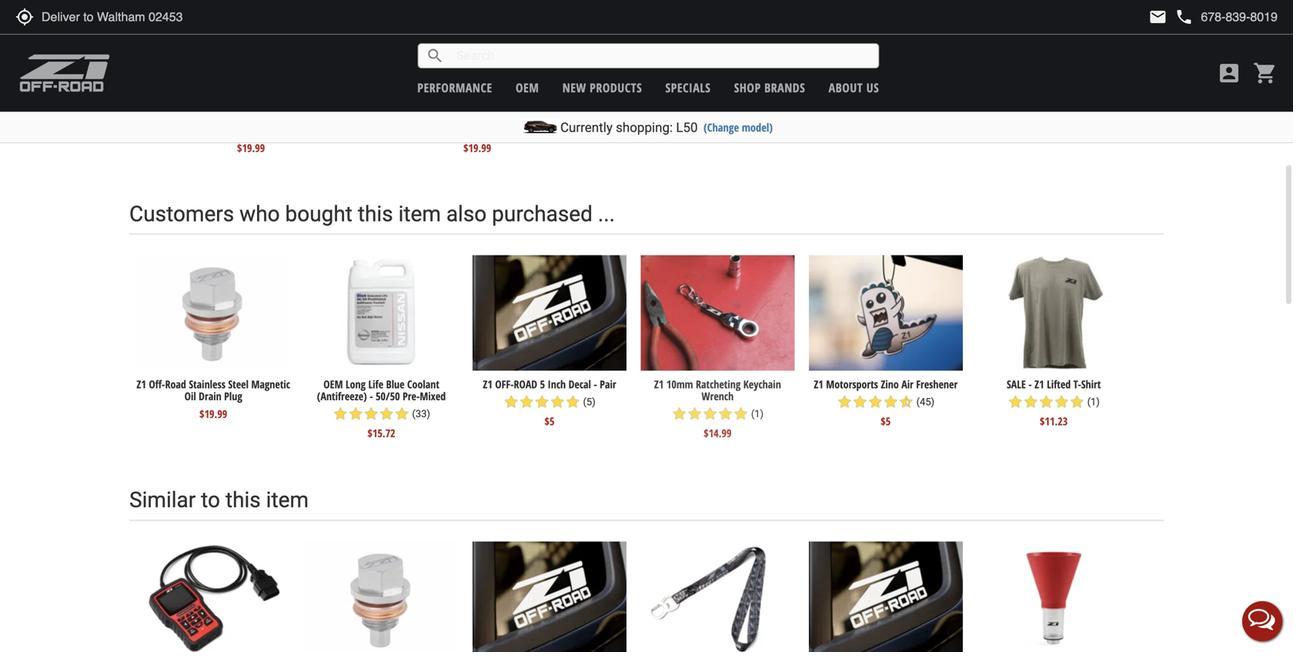 Task type: vqa. For each thing, say whether or not it's contained in the screenshot.
Hwy
no



Task type: locate. For each thing, give the bounding box(es) containing it.
1 horizontal spatial oem
[[516, 79, 539, 96]]

(1) inside z1 10mm ratcheting keychain wrench star star star star star (1) $14.99
[[751, 408, 764, 420]]

1 vertical spatial item
[[266, 488, 309, 513]]

0 horizontal spatial off-
[[149, 377, 165, 392]]

1 horizontal spatial off-
[[404, 108, 420, 122]]

shop brands
[[734, 79, 806, 96]]

oem inside oem long life blue coolant (antifreeze) - 50/50 pre-mixed star star star star star (33) $15.72
[[324, 377, 343, 392]]

plug
[[479, 119, 497, 134], [224, 389, 242, 403]]

0 vertical spatial this
[[358, 201, 393, 227]]

(1) down shirt
[[1088, 396, 1100, 408]]

z1
[[187, 108, 196, 122], [392, 108, 401, 122], [137, 377, 146, 392], [483, 377, 493, 392], [654, 377, 664, 392], [814, 377, 824, 392], [1035, 377, 1045, 392]]

1 $5 from the left
[[545, 414, 555, 428]]

life
[[368, 377, 384, 392]]

search
[[426, 47, 445, 65]]

$5 down 5
[[545, 414, 555, 428]]

star_half
[[899, 394, 914, 410]]

1 vertical spatial steel
[[228, 377, 249, 392]]

$5 down the zino
[[881, 414, 891, 428]]

shopping_cart
[[1254, 61, 1278, 85]]

bundle price: $39.98
[[590, 22, 669, 69]]

...
[[598, 201, 615, 227]]

- inside oem long life blue coolant (antifreeze) - 50/50 pre-mixed star star star star star (33) $15.72
[[370, 389, 373, 403]]

1 horizontal spatial plug
[[479, 119, 497, 134]]

1 horizontal spatial (1)
[[1088, 396, 1100, 408]]

0 horizontal spatial oem
[[324, 377, 343, 392]]

item right to
[[266, 488, 309, 513]]

0 horizontal spatial steel
[[228, 377, 249, 392]]

similar
[[129, 488, 196, 513]]

this right to
[[226, 488, 261, 513]]

shirt
[[1082, 377, 1101, 392]]

$39.98
[[590, 44, 638, 69]]

- left 50/50
[[370, 389, 373, 403]]

- inside sale - z1 lifted t-shirt star star star star star (1) $11.23
[[1029, 377, 1032, 392]]

model)
[[742, 120, 773, 135]]

(1) down keychain
[[751, 408, 764, 420]]

1 horizontal spatial oil
[[269, 108, 281, 122]]

z1 off-road stainless steel magnetic oil drain plug $19.99
[[392, 108, 560, 155], [137, 377, 290, 421]]

my_location
[[15, 8, 34, 26]]

magnetic down oem link
[[506, 108, 545, 122]]

1 horizontal spatial z1 off-road stainless steel magnetic oil drain plug $19.99
[[392, 108, 560, 155]]

- for mixed
[[370, 389, 373, 403]]

$19.99
[[237, 141, 265, 155], [464, 141, 491, 155], [200, 406, 227, 421]]

2 $5 from the left
[[881, 414, 891, 428]]

-
[[594, 377, 597, 392], [1029, 377, 1032, 392], [370, 389, 373, 403]]

freshener
[[917, 377, 958, 392]]

1 horizontal spatial drain
[[454, 119, 477, 134]]

0 vertical spatial steel
[[483, 108, 504, 122]]

0 vertical spatial road
[[420, 108, 441, 122]]

lifted
[[1047, 377, 1071, 392]]

0 vertical spatial oem
[[516, 79, 539, 96]]

products
[[590, 79, 642, 96]]

Search search field
[[445, 44, 879, 68]]

z1 inside z1 10mm ratcheting keychain wrench star star star star star (1) $14.99
[[654, 377, 664, 392]]

air
[[902, 377, 914, 392]]

this
[[358, 201, 393, 227], [226, 488, 261, 513]]

1 vertical spatial stainless
[[189, 377, 226, 392]]

0 horizontal spatial stainless
[[189, 377, 226, 392]]

phone link
[[1175, 8, 1278, 26]]

phone
[[1175, 8, 1194, 26]]

oil
[[269, 108, 281, 122], [548, 108, 560, 122], [185, 389, 196, 403]]

0 horizontal spatial -
[[370, 389, 373, 403]]

shopping:
[[616, 120, 673, 135]]

bundle
[[590, 22, 632, 43]]

(change
[[704, 120, 739, 135]]

magnetic
[[506, 108, 545, 122], [251, 377, 290, 392]]

1 horizontal spatial this
[[358, 201, 393, 227]]

1 vertical spatial drain
[[199, 389, 222, 403]]

shop brands link
[[734, 79, 806, 96]]

0 horizontal spatial road
[[165, 377, 186, 392]]

1 vertical spatial road
[[165, 377, 186, 392]]

magnetic left (antifreeze)
[[251, 377, 290, 392]]

account_box
[[1217, 61, 1242, 85]]

off-
[[404, 108, 420, 122], [149, 377, 165, 392]]

mail link
[[1149, 8, 1168, 26]]

add
[[606, 86, 625, 102]]

1 horizontal spatial stainless
[[444, 108, 481, 122]]

1 vertical spatial oem
[[324, 377, 343, 392]]

oem left long
[[324, 377, 343, 392]]

oem
[[516, 79, 539, 96], [324, 377, 343, 392]]

0 vertical spatial drain
[[454, 119, 477, 134]]

- right sale
[[1029, 377, 1032, 392]]

1 horizontal spatial steel
[[483, 108, 504, 122]]

similar to this item
[[129, 488, 309, 513]]

this right bought
[[358, 201, 393, 227]]

0 vertical spatial magnetic
[[506, 108, 545, 122]]

1 horizontal spatial -
[[594, 377, 597, 392]]

road
[[420, 108, 441, 122], [165, 377, 186, 392]]

currently shopping: l50 (change model)
[[561, 120, 773, 135]]

stainless
[[444, 108, 481, 122], [189, 377, 226, 392]]

0 horizontal spatial (1)
[[751, 408, 764, 420]]

oem left new
[[516, 79, 539, 96]]

- inside the z1 off-road 5 inch decal - pair star star star star star (5) $5
[[594, 377, 597, 392]]

motorsports
[[826, 377, 879, 392]]

0 horizontal spatial magnetic
[[251, 377, 290, 392]]

ratcheting
[[696, 377, 741, 392]]

(33)
[[412, 408, 430, 420]]

1 horizontal spatial item
[[399, 201, 441, 227]]

item left "also"
[[399, 201, 441, 227]]

oem for oem
[[516, 79, 539, 96]]

(5)
[[583, 396, 596, 408]]

$5
[[545, 414, 555, 428], [881, 414, 891, 428]]

mail phone
[[1149, 8, 1194, 26]]

mess
[[214, 108, 236, 122]]

- left pair
[[594, 377, 597, 392]]

0 horizontal spatial $5
[[545, 414, 555, 428]]

0 vertical spatial plug
[[479, 119, 497, 134]]

to
[[654, 86, 665, 102]]

0 horizontal spatial z1 off-road stainless steel magnetic oil drain plug $19.99
[[137, 377, 290, 421]]

0 horizontal spatial plug
[[224, 389, 242, 403]]

pair
[[600, 377, 616, 392]]

0 horizontal spatial drain
[[199, 389, 222, 403]]

50/50
[[376, 389, 400, 403]]

1 horizontal spatial $5
[[881, 414, 891, 428]]

0 horizontal spatial this
[[226, 488, 261, 513]]

2 horizontal spatial -
[[1029, 377, 1032, 392]]

off-
[[495, 377, 514, 392]]

about us link
[[829, 79, 880, 96]]



Task type: describe. For each thing, give the bounding box(es) containing it.
$11.23
[[1040, 414, 1068, 428]]

oem link
[[516, 79, 539, 96]]

specials
[[666, 79, 711, 96]]

oem long life blue coolant (antifreeze) - 50/50 pre-mixed star star star star star (33) $15.72
[[317, 377, 446, 440]]

z1 motorsports logo image
[[19, 54, 111, 92]]

- for star
[[594, 377, 597, 392]]

cart
[[668, 86, 688, 102]]

z1 10mm ratcheting keychain wrench star star star star star (1) $14.99
[[654, 377, 781, 440]]

$5 inside the z1 off-road 5 inch decal - pair star star star star star (5) $5
[[545, 414, 555, 428]]

1 vertical spatial this
[[226, 488, 261, 513]]

specials link
[[666, 79, 711, 96]]

purchased
[[492, 201, 593, 227]]

engine
[[238, 108, 267, 122]]

coolant
[[407, 377, 440, 392]]

wrench
[[702, 389, 734, 403]]

sale
[[1007, 377, 1026, 392]]

1 horizontal spatial road
[[420, 108, 441, 122]]

(1) inside sale - z1 lifted t-shirt star star star star star (1) $11.23
[[1088, 396, 1100, 408]]

about
[[829, 79, 863, 96]]

customers
[[129, 201, 234, 227]]

0 horizontal spatial oil
[[185, 389, 196, 403]]

add both to cart
[[606, 86, 688, 102]]

keychain
[[744, 377, 781, 392]]

1 horizontal spatial magnetic
[[506, 108, 545, 122]]

z1 motorsports zino air freshener star star star star star_half (45) $5
[[814, 377, 958, 428]]

sale - z1 lifted t-shirt star star star star star (1) $11.23
[[1007, 377, 1101, 428]]

bought
[[285, 201, 353, 227]]

0 horizontal spatial item
[[266, 488, 309, 513]]

10mm
[[667, 377, 693, 392]]

l50
[[676, 120, 698, 135]]

no-
[[199, 108, 214, 122]]

about us
[[829, 79, 880, 96]]

to
[[201, 488, 220, 513]]

pre-
[[403, 389, 420, 403]]

who
[[240, 201, 280, 227]]

1 vertical spatial z1 off-road stainless steel magnetic oil drain plug $19.99
[[137, 377, 290, 421]]

0 vertical spatial z1 off-road stainless steel magnetic oil drain plug $19.99
[[392, 108, 560, 155]]

price:
[[636, 22, 669, 43]]

blue
[[386, 377, 405, 392]]

brands
[[765, 79, 806, 96]]

oem for oem long life blue coolant (antifreeze) - 50/50 pre-mixed star star star star star (33) $15.72
[[324, 377, 343, 392]]

long
[[346, 377, 366, 392]]

(change model) link
[[704, 120, 773, 135]]

z1 inside the z1 off-road 5 inch decal - pair star star star star star (5) $5
[[483, 377, 493, 392]]

zino
[[881, 377, 899, 392]]

customers who bought this item also purchased ...
[[129, 201, 615, 227]]

mail
[[1149, 8, 1168, 26]]

1 vertical spatial off-
[[149, 377, 165, 392]]

0 vertical spatial stainless
[[444, 108, 481, 122]]

1 vertical spatial plug
[[224, 389, 242, 403]]

1 vertical spatial magnetic
[[251, 377, 290, 392]]

currently
[[561, 120, 613, 135]]

performance link
[[418, 79, 493, 96]]

$14.99
[[704, 426, 732, 440]]

0 vertical spatial item
[[399, 201, 441, 227]]

5
[[540, 377, 545, 392]]

$15.72
[[368, 426, 396, 440]]

z1 inside the z1 motorsports zino air freshener star star star star star_half (45) $5
[[814, 377, 824, 392]]

funnel
[[283, 108, 312, 122]]

decal
[[569, 377, 591, 392]]

road
[[514, 377, 538, 392]]

also
[[446, 201, 487, 227]]

mixed
[[420, 389, 446, 403]]

z1 inside sale - z1 lifted t-shirt star star star star star (1) $11.23
[[1035, 377, 1045, 392]]

account_box link
[[1214, 61, 1246, 85]]

2 horizontal spatial $19.99
[[464, 141, 491, 155]]

0 horizontal spatial $19.99
[[200, 406, 227, 421]]

new products link
[[563, 79, 642, 96]]

(antifreeze)
[[317, 389, 367, 403]]

us
[[867, 79, 880, 96]]

t-
[[1074, 377, 1082, 392]]

z1 no-mess engine oil funnel
[[187, 108, 312, 122]]

(45)
[[917, 396, 935, 408]]

shop
[[734, 79, 761, 96]]

0 vertical spatial off-
[[404, 108, 420, 122]]

$5 inside the z1 motorsports zino air freshener star star star star star_half (45) $5
[[881, 414, 891, 428]]

new
[[563, 79, 587, 96]]

2 horizontal spatial oil
[[548, 108, 560, 122]]

inch
[[548, 377, 566, 392]]

both
[[629, 86, 651, 102]]

z1 off-road 5 inch decal - pair star star star star star (5) $5
[[483, 377, 616, 428]]

performance
[[418, 79, 493, 96]]

1 horizontal spatial $19.99
[[237, 141, 265, 155]]

new products
[[563, 79, 642, 96]]

shopping_cart link
[[1250, 61, 1278, 85]]



